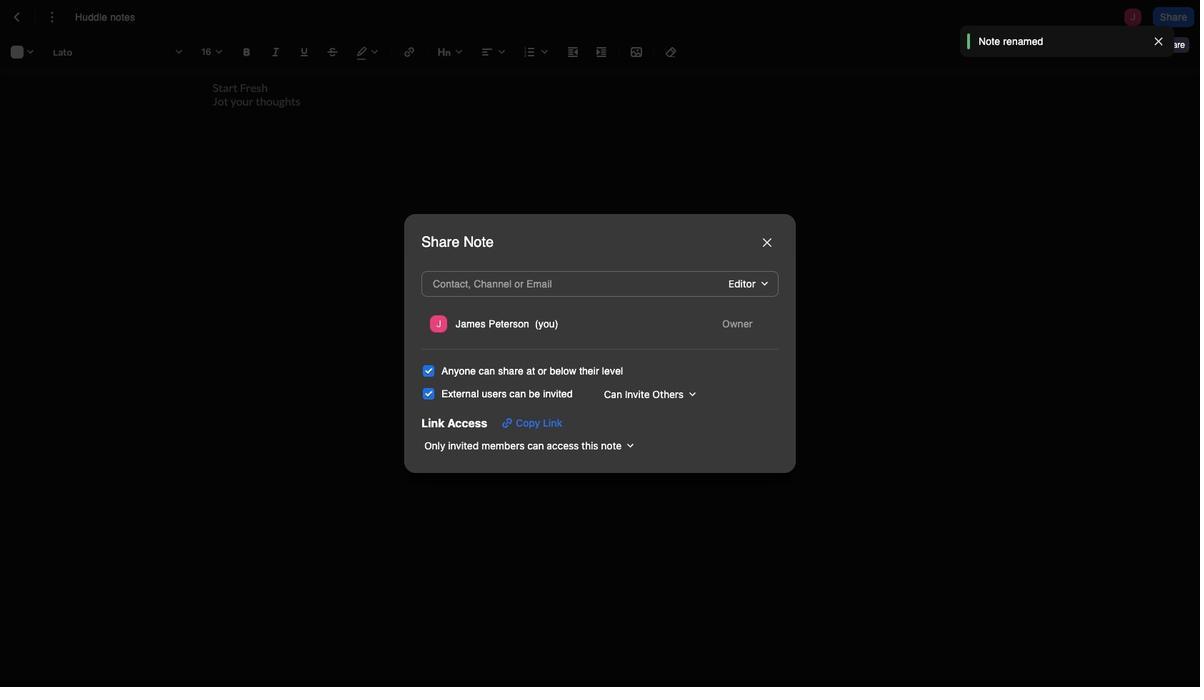 Task type: describe. For each thing, give the bounding box(es) containing it.
permission image inside menu item
[[714, 315, 770, 335]]

insert image image
[[628, 44, 645, 61]]

menu item for copy link icon
[[427, 312, 773, 338]]

Contact, Channel or Email text field
[[430, 274, 684, 295]]

clear style image
[[663, 44, 680, 61]]

underline image
[[296, 44, 313, 61]]

close image
[[1152, 34, 1166, 49]]

james peterson image for menu item corresponding to copy link image
[[430, 316, 447, 333]]

all notes image
[[9, 9, 26, 26]]

james peterson image for menu item for copy link icon
[[430, 316, 447, 333]]

link image
[[401, 44, 418, 61]]

0 vertical spatial permission image
[[720, 274, 773, 295]]

increase indent image
[[593, 44, 610, 61]]



Task type: vqa. For each thing, say whether or not it's contained in the screenshot.
the bottommost application
no



Task type: locate. For each thing, give the bounding box(es) containing it.
permission image
[[720, 274, 773, 295], [714, 315, 770, 335]]

copy link image
[[499, 415, 516, 432]]

strikethrough image
[[324, 44, 341, 61]]

copy link image
[[499, 415, 516, 432]]

alert
[[960, 26, 1174, 57]]

tooltip
[[1157, 27, 1191, 54]]

1 vertical spatial permission image
[[714, 315, 770, 335]]

close image
[[763, 239, 772, 247]]

dialog
[[404, 214, 796, 473], [404, 214, 796, 473]]

menu item for copy link image
[[427, 312, 773, 338]]

permission element
[[714, 315, 770, 335]]

None text field
[[75, 10, 149, 24]]

menu item
[[427, 312, 773, 338], [427, 312, 773, 338]]

decrease indent image
[[564, 44, 582, 61]]

italic image
[[267, 44, 284, 61]]

close image
[[763, 239, 772, 247]]

james peterson image
[[430, 316, 447, 333], [430, 316, 447, 333]]

None field
[[720, 274, 773, 295], [714, 315, 770, 335], [421, 436, 639, 456], [720, 274, 773, 295], [714, 315, 770, 335], [421, 436, 639, 456]]

bold image
[[239, 44, 256, 61]]



